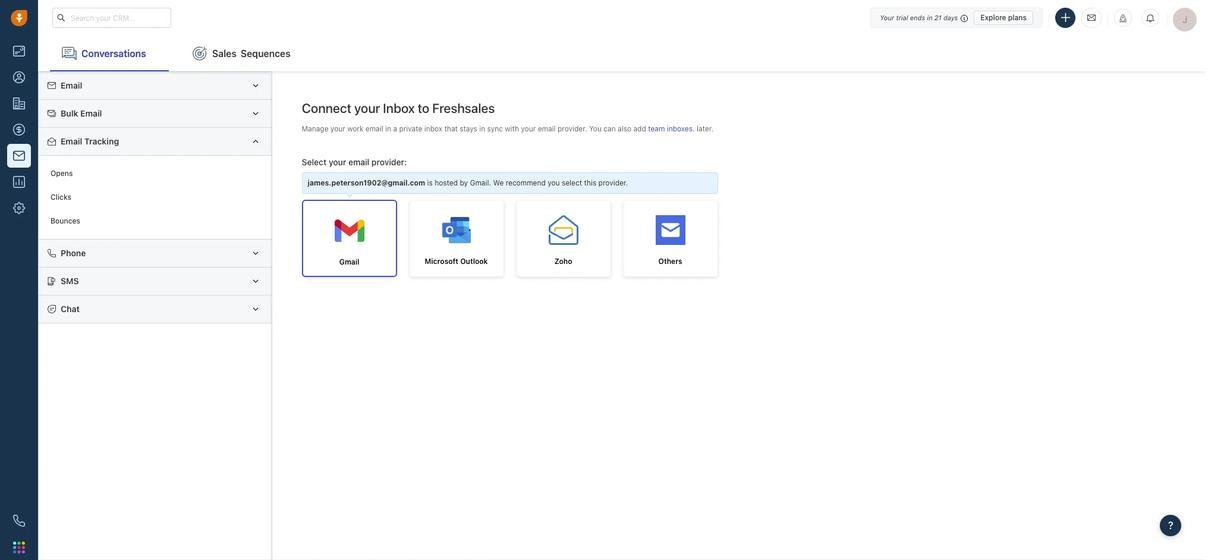 Task type: vqa. For each thing, say whether or not it's contained in the screenshot.
every 2 days
no



Task type: locate. For each thing, give the bounding box(es) containing it.
select
[[302, 157, 327, 167]]

is
[[427, 179, 433, 188]]

your right select at top
[[329, 157, 346, 167]]

also
[[618, 124, 632, 133]]

your
[[355, 101, 380, 116], [331, 124, 346, 133], [521, 124, 536, 133], [329, 157, 346, 167]]

outlook
[[461, 257, 488, 266]]

bounces link
[[45, 209, 266, 233]]

0 horizontal spatial provider.
[[558, 124, 588, 133]]

freshworks switcher image
[[13, 542, 25, 554]]

0 horizontal spatial in
[[386, 124, 391, 133]]

in left sync
[[480, 124, 486, 133]]

with
[[505, 124, 519, 133]]

0 vertical spatial provider.
[[558, 124, 588, 133]]

zoho
[[555, 257, 573, 266]]

connect
[[302, 101, 352, 116]]

provider. left you
[[558, 124, 588, 133]]

email up the bulk
[[61, 80, 82, 90]]

email image
[[1088, 13, 1096, 23]]

provider.
[[558, 124, 588, 133], [599, 179, 628, 188]]

by
[[460, 179, 468, 188]]

in left a
[[386, 124, 391, 133]]

your
[[881, 13, 895, 21]]

in left the 21
[[928, 13, 933, 21]]

inbox
[[383, 101, 415, 116]]

conversations
[[82, 48, 146, 59]]

clicks
[[51, 193, 71, 202]]

sms
[[61, 276, 79, 286]]

your right with
[[521, 124, 536, 133]]

microsoft outlook link
[[409, 200, 504, 277]]

a
[[393, 124, 397, 133]]

your left work
[[331, 124, 346, 133]]

bulk
[[61, 108, 78, 118]]

in
[[928, 13, 933, 21], [386, 124, 391, 133], [480, 124, 486, 133]]

sync
[[488, 124, 503, 133]]

opens link
[[45, 162, 266, 186]]

clicks link
[[45, 186, 266, 209]]

email
[[366, 124, 384, 133], [538, 124, 556, 133], [349, 157, 370, 167]]

that
[[445, 124, 458, 133]]

0 vertical spatial email
[[61, 80, 82, 90]]

bounces
[[51, 217, 80, 226]]

zoho link
[[516, 200, 611, 277]]

gmail.
[[470, 179, 491, 188]]

chat
[[61, 304, 80, 314]]

select your email provider:
[[302, 157, 407, 167]]

select
[[562, 179, 583, 188]]

your for email
[[331, 124, 346, 133]]

2 vertical spatial email
[[61, 136, 82, 146]]

your up work
[[355, 101, 380, 116]]

Search your CRM... text field
[[52, 8, 171, 28]]

james.peterson1902@gmail.com
[[308, 179, 425, 188]]

1 vertical spatial provider.
[[599, 179, 628, 188]]

phone element
[[7, 509, 31, 533]]

james.peterson1902@gmail.com is hosted by gmail. we recommend you select this provider.
[[308, 179, 628, 188]]

email right the bulk
[[80, 108, 102, 118]]

your for provider:
[[329, 157, 346, 167]]

sales sequences
[[212, 48, 291, 59]]

email for email tracking
[[61, 136, 82, 146]]

opens
[[51, 169, 73, 178]]

email
[[61, 80, 82, 90], [80, 108, 102, 118], [61, 136, 82, 146]]

email down the bulk
[[61, 136, 82, 146]]

provider. right this
[[599, 179, 628, 188]]

tab list
[[38, 36, 1206, 71]]

your trial ends in 21 days
[[881, 13, 959, 21]]

add
[[634, 124, 647, 133]]

recommend
[[506, 179, 546, 188]]



Task type: describe. For each thing, give the bounding box(es) containing it.
inbox
[[425, 124, 443, 133]]

manage
[[302, 124, 329, 133]]

email tracking
[[61, 136, 119, 146]]

email right work
[[366, 124, 384, 133]]

conversations link
[[50, 36, 169, 71]]

explore plans
[[981, 13, 1027, 22]]

phone
[[61, 248, 86, 258]]

team inboxes. link
[[649, 124, 697, 133]]

trial
[[897, 13, 909, 21]]

sales
[[212, 48, 237, 59]]

this
[[585, 179, 597, 188]]

days
[[944, 13, 959, 21]]

work
[[348, 124, 364, 133]]

ends
[[911, 13, 926, 21]]

you
[[590, 124, 602, 133]]

gmail link
[[302, 200, 397, 277]]

1 horizontal spatial provider.
[[599, 179, 628, 188]]

you
[[548, 179, 560, 188]]

sequences
[[241, 48, 291, 59]]

freshsales
[[433, 101, 495, 116]]

to
[[418, 101, 430, 116]]

connect your inbox to freshsales
[[302, 101, 495, 116]]

gmail
[[340, 258, 360, 267]]

1 horizontal spatial in
[[480, 124, 486, 133]]

hosted
[[435, 179, 458, 188]]

private
[[399, 124, 423, 133]]

explore
[[981, 13, 1007, 22]]

email up james.peterson1902@gmail.com
[[349, 157, 370, 167]]

microsoft
[[425, 257, 459, 266]]

sales sequences link
[[181, 36, 303, 71]]

others
[[659, 257, 683, 266]]

your for to
[[355, 101, 380, 116]]

21
[[935, 13, 942, 21]]

inboxes.
[[667, 124, 695, 133]]

we
[[493, 179, 504, 188]]

bulk email
[[61, 108, 102, 118]]

explore plans link
[[975, 10, 1034, 25]]

1 vertical spatial email
[[80, 108, 102, 118]]

email right with
[[538, 124, 556, 133]]

manage your work email in a private inbox that stays in sync with your email provider. you can also add team inboxes. later.
[[302, 124, 714, 133]]

microsoft outlook
[[425, 257, 488, 266]]

provider:
[[372, 157, 407, 167]]

tracking
[[84, 136, 119, 146]]

stays
[[460, 124, 478, 133]]

can
[[604, 124, 616, 133]]

plans
[[1009, 13, 1027, 22]]

phone image
[[13, 515, 25, 527]]

2 horizontal spatial in
[[928, 13, 933, 21]]

later.
[[697, 124, 714, 133]]

others link
[[623, 200, 718, 277]]

team
[[649, 124, 665, 133]]

email for email
[[61, 80, 82, 90]]

tab list containing conversations
[[38, 36, 1206, 71]]



